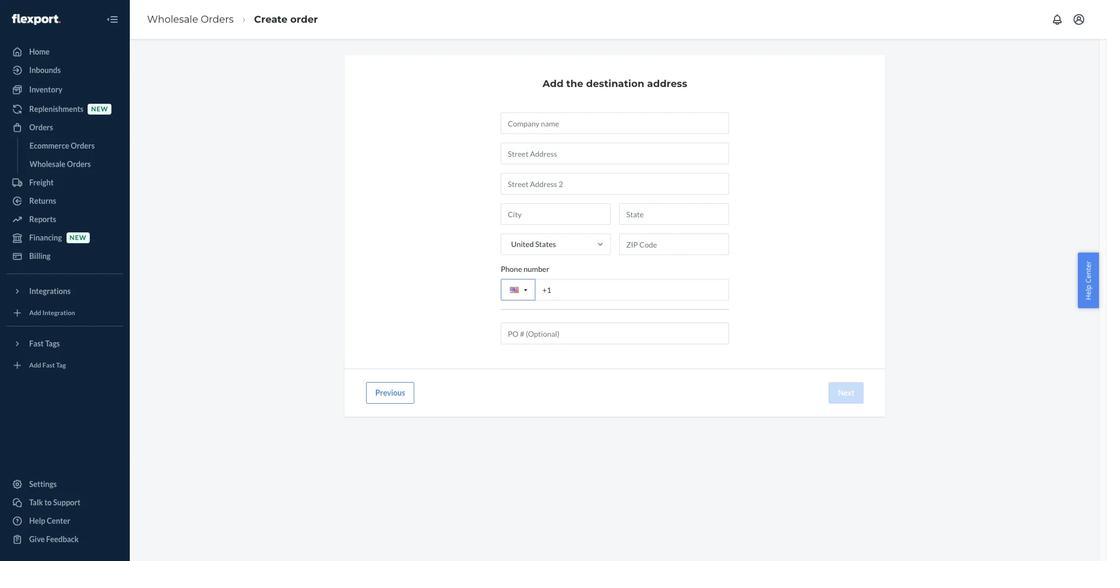 Task type: locate. For each thing, give the bounding box(es) containing it.
help center inside help center link
[[29, 517, 70, 526]]

1 vertical spatial wholesale
[[29, 160, 65, 169]]

0 horizontal spatial wholesale orders
[[29, 160, 91, 169]]

0 vertical spatial wholesale orders link
[[147, 13, 234, 25]]

City text field
[[501, 203, 611, 225]]

inbounds
[[29, 65, 61, 75]]

help
[[1084, 285, 1094, 300], [29, 517, 45, 526]]

add left integration
[[29, 309, 41, 317]]

tags
[[45, 339, 60, 348]]

new down reports link on the left of page
[[70, 234, 87, 242]]

wholesale orders
[[147, 13, 234, 25], [29, 160, 91, 169]]

settings link
[[6, 476, 123, 493]]

0 vertical spatial help center
[[1084, 261, 1094, 300]]

home link
[[6, 43, 123, 61]]

create
[[254, 13, 288, 25]]

1 vertical spatial center
[[47, 517, 70, 526]]

united states: + 1 image
[[524, 289, 527, 291]]

wholesale orders link
[[147, 13, 234, 25], [24, 156, 123, 173]]

0 vertical spatial fast
[[29, 339, 44, 348]]

0 horizontal spatial wholesale orders link
[[24, 156, 123, 173]]

0 horizontal spatial new
[[70, 234, 87, 242]]

1 horizontal spatial help center
[[1084, 261, 1094, 300]]

1 horizontal spatial wholesale orders
[[147, 13, 234, 25]]

breadcrumbs navigation
[[138, 4, 327, 35]]

add inside "link"
[[29, 309, 41, 317]]

0 horizontal spatial wholesale
[[29, 160, 65, 169]]

fast left tag
[[42, 362, 55, 370]]

reports
[[29, 215, 56, 224]]

next button
[[829, 382, 864, 404]]

orders down ecommerce orders link
[[67, 160, 91, 169]]

new
[[91, 105, 108, 113], [70, 234, 87, 242]]

2 vertical spatial add
[[29, 362, 41, 370]]

previous
[[375, 388, 405, 398]]

new for replenishments
[[91, 105, 108, 113]]

orders down "orders" link at the left
[[71, 141, 95, 150]]

0 vertical spatial new
[[91, 105, 108, 113]]

center
[[1084, 261, 1094, 283], [47, 517, 70, 526]]

help center inside help center button
[[1084, 261, 1094, 300]]

1 vertical spatial new
[[70, 234, 87, 242]]

billing
[[29, 252, 51, 261]]

inventory
[[29, 85, 62, 94]]

1 vertical spatial add
[[29, 309, 41, 317]]

close navigation image
[[106, 13, 119, 26]]

replenishments
[[29, 104, 84, 114]]

1 horizontal spatial help
[[1084, 285, 1094, 300]]

1 horizontal spatial wholesale orders link
[[147, 13, 234, 25]]

destination
[[586, 78, 645, 90]]

orders left create
[[201, 13, 234, 25]]

1 vertical spatial wholesale orders
[[29, 160, 91, 169]]

flexport logo image
[[12, 14, 60, 25]]

number
[[524, 265, 550, 274]]

ecommerce orders link
[[24, 137, 123, 155]]

previous button
[[366, 382, 414, 404]]

united states
[[511, 240, 556, 249]]

reports link
[[6, 211, 123, 228]]

billing link
[[6, 248, 123, 265]]

add for add the destination address
[[543, 78, 564, 90]]

0 horizontal spatial help
[[29, 517, 45, 526]]

order
[[290, 13, 318, 25]]

fast
[[29, 339, 44, 348], [42, 362, 55, 370]]

integrations
[[29, 287, 71, 296]]

1 horizontal spatial wholesale
[[147, 13, 198, 25]]

wholesale
[[147, 13, 198, 25], [29, 160, 65, 169]]

center inside button
[[1084, 261, 1094, 283]]

1 horizontal spatial center
[[1084, 261, 1094, 283]]

ecommerce orders
[[29, 141, 95, 150]]

add
[[543, 78, 564, 90], [29, 309, 41, 317], [29, 362, 41, 370]]

State text field
[[619, 203, 729, 225]]

0 vertical spatial add
[[543, 78, 564, 90]]

add left the
[[543, 78, 564, 90]]

1 horizontal spatial new
[[91, 105, 108, 113]]

0 horizontal spatial center
[[47, 517, 70, 526]]

add fast tag
[[29, 362, 66, 370]]

fast left tags
[[29, 339, 44, 348]]

new up "orders" link at the left
[[91, 105, 108, 113]]

1 vertical spatial wholesale orders link
[[24, 156, 123, 173]]

0 vertical spatial wholesale orders
[[147, 13, 234, 25]]

0 vertical spatial wholesale
[[147, 13, 198, 25]]

give
[[29, 535, 45, 544]]

1 vertical spatial help center
[[29, 517, 70, 526]]

help center
[[1084, 261, 1094, 300], [29, 517, 70, 526]]

open notifications image
[[1051, 13, 1064, 26]]

add for add fast tag
[[29, 362, 41, 370]]

tag
[[56, 362, 66, 370]]

give feedback button
[[6, 531, 123, 549]]

help center button
[[1078, 253, 1099, 309]]

1 vertical spatial fast
[[42, 362, 55, 370]]

0 vertical spatial center
[[1084, 261, 1094, 283]]

add down "fast tags"
[[29, 362, 41, 370]]

fast inside dropdown button
[[29, 339, 44, 348]]

integration
[[42, 309, 75, 317]]

help center link
[[6, 513, 123, 530]]

orders
[[201, 13, 234, 25], [29, 123, 53, 132], [71, 141, 95, 150], [67, 160, 91, 169]]

returns link
[[6, 193, 123, 210]]

0 horizontal spatial help center
[[29, 517, 70, 526]]

wholesale orders inside breadcrumbs navigation
[[147, 13, 234, 25]]

phone
[[501, 265, 522, 274]]

wholesale inside breadcrumbs navigation
[[147, 13, 198, 25]]

orders link
[[6, 119, 123, 136]]

Street Address 2 text field
[[501, 173, 729, 195]]

0 vertical spatial help
[[1084, 285, 1094, 300]]



Task type: describe. For each thing, give the bounding box(es) containing it.
talk to support
[[29, 498, 80, 507]]

1 vertical spatial help
[[29, 517, 45, 526]]

orders inside breadcrumbs navigation
[[201, 13, 234, 25]]

financing
[[29, 233, 62, 242]]

support
[[53, 498, 80, 507]]

Company name text field
[[501, 113, 729, 134]]

to
[[44, 498, 52, 507]]

integrations button
[[6, 283, 123, 300]]

next
[[838, 388, 855, 398]]

phone number
[[501, 265, 550, 274]]

create order link
[[254, 13, 318, 25]]

orders up ecommerce
[[29, 123, 53, 132]]

returns
[[29, 196, 56, 206]]

orders inside "link"
[[67, 160, 91, 169]]

fast tags
[[29, 339, 60, 348]]

address
[[647, 78, 687, 90]]

states
[[535, 240, 556, 249]]

freight
[[29, 178, 54, 187]]

ZIP Code text field
[[619, 234, 729, 255]]

united
[[511, 240, 534, 249]]

new for financing
[[70, 234, 87, 242]]

inventory link
[[6, 81, 123, 98]]

talk to support button
[[6, 494, 123, 512]]

home
[[29, 47, 50, 56]]

ecommerce
[[29, 141, 69, 150]]

PO # (Optional) text field
[[501, 323, 729, 345]]

create order
[[254, 13, 318, 25]]

settings
[[29, 480, 57, 489]]

fast tags button
[[6, 335, 123, 353]]

add integration
[[29, 309, 75, 317]]

the
[[566, 78, 584, 90]]

feedback
[[46, 535, 79, 544]]

add integration link
[[6, 305, 123, 322]]

help inside button
[[1084, 285, 1094, 300]]

give feedback
[[29, 535, 79, 544]]

talk
[[29, 498, 43, 507]]

add fast tag link
[[6, 357, 123, 374]]

Street Address text field
[[501, 143, 729, 164]]

wholesale orders link inside breadcrumbs navigation
[[147, 13, 234, 25]]

add for add integration
[[29, 309, 41, 317]]

inbounds link
[[6, 62, 123, 79]]

freight link
[[6, 174, 123, 191]]

1 (702) 123-4567 telephone field
[[501, 279, 729, 301]]

open account menu image
[[1073, 13, 1086, 26]]

add the destination address
[[543, 78, 687, 90]]



Task type: vqa. For each thing, say whether or not it's contained in the screenshot.
bottommost Center
yes



